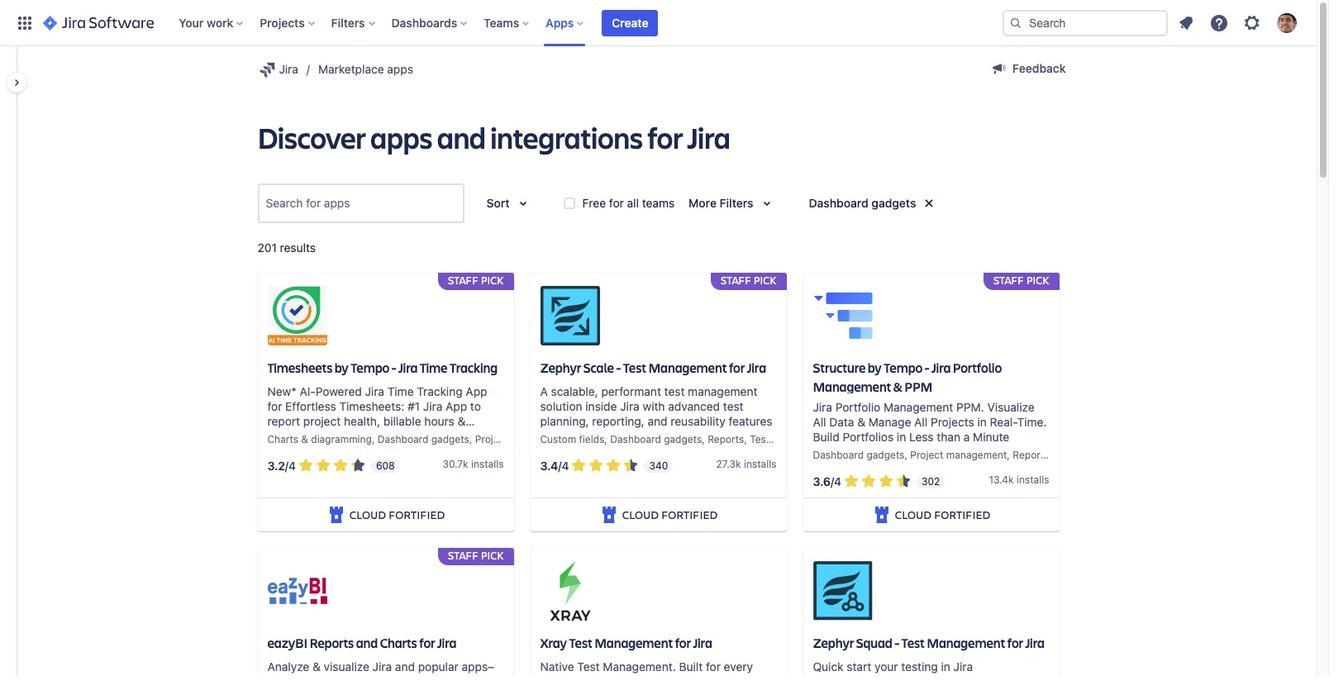 Task type: vqa. For each thing, say whether or not it's contained in the screenshot.
Zephyr Scale - Test Management for Jira Image
yes



Task type: describe. For each thing, give the bounding box(es) containing it.
to inside native test management. built for every member of your team to plan, test, trac
[[658, 675, 669, 676]]

Search field
[[1003, 10, 1168, 36]]

xray test management for jira
[[540, 634, 712, 652]]

every
[[724, 660, 753, 674]]

your profile and settings image
[[1277, 13, 1297, 33]]

less
[[909, 430, 934, 444]]

3.2
[[267, 459, 285, 473]]

- right squad
[[895, 634, 899, 652]]

- up timesheets:
[[392, 359, 396, 376]]

eazybi reports and charts for jira image
[[267, 562, 327, 621]]

staff pick for eazybi reports and charts for jira
[[448, 548, 504, 563]]

test up testing
[[901, 634, 925, 652]]

teams
[[642, 196, 675, 210]]

jira inside a scalable, performant test management solution inside jira with advanced test planning, reporting, and reusability features custom fields , dashboard gadgets , reports , testing & qa
[[620, 399, 640, 414]]

apps
[[546, 15, 574, 29]]

filters inside dropdown button
[[331, 15, 365, 29]]

1 vertical spatial app
[[446, 399, 467, 414]]

banner containing your work
[[0, 0, 1317, 46]]

340
[[649, 459, 668, 472]]

tracking inside new* ai-powered jira time tracking app for effortless timesheets: #1 jira app to report project health, billable hours & capacity
[[417, 385, 463, 399]]

filters button
[[326, 10, 382, 36]]

pick for zephyr scale - test management for jira
[[754, 273, 777, 288]]

quick start your testing in jira
[[813, 660, 973, 674]]

apps button
[[541, 10, 591, 36]]

more filters
[[689, 196, 754, 210]]

apps for marketplace
[[387, 62, 413, 76]]

your inside native test management. built for every member of your team to plan, test, trac
[[601, 675, 625, 676]]

project
[[303, 414, 341, 428]]

test inside native test management. built for every member of your team to plan, test, trac
[[577, 660, 600, 674]]

results
[[280, 241, 316, 255]]

build
[[813, 430, 840, 444]]

with
[[643, 399, 665, 414]]

Search for apps field
[[261, 188, 461, 218]]

pick for timesheets by tempo - jira time tracking
[[481, 273, 504, 288]]

marketplace apps link
[[318, 60, 413, 79]]

create button
[[602, 10, 658, 36]]

cloud fortified app badge image for structure
[[872, 505, 892, 525]]

data
[[829, 415, 854, 429]]

jira inside the "jira portfolio management ppm. visualize all data & manage all projects in real-time. build portfolios in less than a minute"
[[813, 400, 832, 414]]

1 horizontal spatial filters
[[720, 196, 754, 210]]

performant
[[601, 385, 661, 399]]

#1
[[408, 399, 420, 414]]

search image
[[1009, 16, 1023, 29]]

jira inside analyze & visualize jira and popular apps– dozens of template reports, custom repor
[[373, 660, 392, 674]]

3.2 / 4
[[267, 459, 296, 473]]

cloud for structure
[[895, 507, 931, 523]]

jira inside the structure by tempo - jira portfolio management & ppm
[[932, 359, 951, 376]]

projects inside dropdown button
[[260, 15, 305, 29]]

to inside new* ai-powered jira time tracking app for effortless timesheets: #1 jira app to report project health, billable hours & capacity
[[470, 399, 481, 414]]

advanced
[[668, 399, 720, 414]]

dashboard inside a scalable, performant test management solution inside jira with advanced test planning, reporting, and reusability features custom fields , dashboard gadgets , reports , testing & qa
[[610, 433, 661, 446]]

dashboard gadgets , project management , reports
[[813, 449, 1049, 462]]

management inside the structure by tempo - jira portfolio management & ppm
[[813, 378, 891, 395]]

test,
[[701, 675, 725, 676]]

your work
[[179, 15, 233, 29]]

charts & diagramming , dashboard gadgets , project management
[[267, 433, 572, 446]]

& inside the "jira portfolio management ppm. visualize all data & manage all projects in real-time. build portfolios in less than a minute"
[[857, 415, 866, 429]]

feedback button
[[979, 55, 1076, 82]]

0 horizontal spatial management
[[511, 433, 572, 446]]

staff for portfolio
[[994, 273, 1024, 288]]

health,
[[344, 414, 380, 428]]

1 vertical spatial reports
[[1013, 449, 1049, 462]]

work
[[207, 15, 233, 29]]

management for a
[[688, 385, 758, 399]]

appswitcher icon image
[[15, 13, 35, 33]]

0 vertical spatial in
[[978, 415, 987, 429]]

608
[[376, 459, 395, 472]]

team
[[628, 675, 655, 676]]

4 for structure by tempo - jira portfolio management & ppm
[[834, 474, 842, 488]]

zephyr squad - test management for jira
[[813, 634, 1045, 652]]

inside
[[586, 399, 617, 414]]

portfolios
[[843, 430, 894, 444]]

notifications image
[[1176, 13, 1196, 33]]

& inside the structure by tempo - jira portfolio management & ppm
[[893, 378, 903, 395]]

tempo for structure
[[884, 359, 923, 376]]

, up 30.7k install s
[[469, 433, 472, 446]]

custom
[[418, 675, 458, 676]]

4 for zephyr scale - test management for jira
[[562, 459, 569, 473]]

jira link
[[257, 60, 298, 79]]

cloud fortified for time
[[349, 507, 445, 523]]

management inside the "jira portfolio management ppm. visualize all data & manage all projects in real-time. build portfolios in less than a minute"
[[884, 400, 953, 414]]

time inside new* ai-powered jira time tracking app for effortless timesheets: #1 jira app to report project health, billable hours & capacity
[[388, 385, 414, 399]]

portfolio inside the "jira portfolio management ppm. visualize all data & manage all projects in real-time. build portfolios in less than a minute"
[[836, 400, 881, 414]]

cloud for timesheets
[[349, 507, 386, 523]]

scale
[[583, 359, 614, 376]]

cloud fortified app badge image for zephyr
[[599, 505, 619, 525]]

staff pick for structure by tempo - jira portfolio management & ppm
[[994, 273, 1049, 288]]

2 all from the left
[[914, 415, 928, 429]]

jira inside 'link'
[[279, 62, 298, 76]]

zephyr scale - test management for jira
[[540, 359, 766, 376]]

, down features
[[744, 433, 747, 446]]

and inside analyze & visualize jira and popular apps– dozens of template reports, custom repor
[[395, 660, 415, 674]]

native
[[540, 660, 574, 674]]

report
[[267, 414, 300, 428]]

dashboards button
[[387, 10, 474, 36]]

teams button
[[479, 10, 536, 36]]

custom
[[540, 433, 576, 446]]

structure by tempo - jira portfolio management & ppm
[[813, 359, 1002, 395]]

capacity
[[267, 429, 313, 443]]

time.
[[1017, 415, 1047, 429]]

- inside the structure by tempo - jira portfolio management & ppm
[[925, 359, 930, 376]]

sort
[[486, 196, 510, 210]]

1 vertical spatial test
[[723, 399, 744, 414]]

pick for structure by tempo - jira portfolio management & ppm
[[1027, 273, 1049, 288]]

zephyr squad - test management for jira image
[[813, 562, 873, 621]]

reports inside a scalable, performant test management solution inside jira with advanced test planning, reporting, and reusability features custom fields , dashboard gadgets , reports , testing & qa
[[708, 433, 744, 446]]

gadgets inside a scalable, performant test management solution inside jira with advanced test planning, reporting, and reusability features custom fields , dashboard gadgets , reports , testing & qa
[[664, 433, 702, 446]]

ppm.
[[956, 400, 984, 414]]

cloud for zephyr
[[622, 507, 659, 523]]

squad
[[856, 634, 893, 652]]

more
[[689, 196, 717, 210]]

of inside analyze & visualize jira and popular apps– dozens of template reports, custom repor
[[309, 675, 320, 676]]

testing
[[901, 660, 938, 674]]

& down project
[[301, 433, 308, 446]]

a scalable, performant test management solution inside jira with advanced test planning, reporting, and reusability features custom fields , dashboard gadgets , reports , testing & qa
[[540, 385, 811, 446]]

a
[[964, 430, 970, 444]]

xray
[[540, 634, 567, 652]]

0 vertical spatial project
[[475, 433, 508, 446]]

test up performant
[[623, 359, 646, 376]]

qa
[[797, 433, 811, 446]]

timesheets by tempo - jira time tracking
[[267, 359, 498, 376]]

real-
[[990, 415, 1017, 429]]

timesheets
[[267, 359, 333, 376]]

scalable,
[[551, 385, 598, 399]]

your work button
[[174, 10, 250, 36]]

analyze
[[267, 660, 309, 674]]

fortified for portfolio
[[934, 507, 990, 523]]

1 horizontal spatial charts
[[380, 634, 417, 652]]

zephyr for zephyr squad - test management for jira
[[813, 634, 854, 652]]

integrations
[[490, 117, 643, 157]]

projects button
[[255, 10, 321, 36]]

& inside new* ai-powered jira time tracking app for effortless timesheets: #1 jira app to report project health, billable hours & capacity
[[458, 414, 466, 428]]

201
[[257, 241, 277, 255]]

, down health,
[[372, 433, 375, 446]]

structure
[[813, 359, 866, 376]]

for inside native test management. built for every member of your team to plan, test, trac
[[706, 660, 721, 674]]

2 vertical spatial in
[[941, 660, 951, 674]]

reporting,
[[592, 414, 645, 428]]

management for dashboard
[[946, 449, 1007, 462]]

than
[[937, 430, 961, 444]]

ppm
[[905, 378, 933, 395]]

27.3k
[[716, 458, 741, 471]]

structure by tempo - jira portfolio management & ppm image
[[813, 286, 873, 346]]



Task type: locate. For each thing, give the bounding box(es) containing it.
1 cloud fortified app badge image from the left
[[326, 505, 346, 525]]

teams
[[484, 15, 519, 29]]

0 vertical spatial management
[[688, 385, 758, 399]]

1 horizontal spatial s
[[771, 458, 777, 471]]

in down 'manage'
[[897, 430, 906, 444]]

& up portfolios
[[857, 415, 866, 429]]

/
[[285, 459, 289, 473], [558, 459, 562, 473], [831, 474, 834, 488]]

of down analyze
[[309, 675, 320, 676]]

2 tempo from the left
[[884, 359, 923, 376]]

staff for for
[[721, 273, 751, 288]]

0 horizontal spatial install
[[471, 458, 499, 471]]

install
[[471, 458, 499, 471], [744, 458, 771, 471], [1017, 474, 1044, 486]]

- up ppm
[[925, 359, 930, 376]]

/ down capacity
[[285, 459, 289, 473]]

2 horizontal spatial 4
[[834, 474, 842, 488]]

0 horizontal spatial all
[[813, 415, 826, 429]]

apps for discover
[[370, 117, 432, 157]]

2 horizontal spatial install
[[1017, 474, 1044, 486]]

cloud fortified app badge image for timesheets
[[326, 505, 346, 525]]

portfolio up 'ppm.'
[[953, 359, 1002, 376]]

all up the build
[[813, 415, 826, 429]]

charts down the report
[[267, 433, 298, 446]]

management down the a
[[946, 449, 1007, 462]]

3 fortified from the left
[[934, 507, 990, 523]]

3 cloud fortified app badge image from the left
[[872, 505, 892, 525]]

0 vertical spatial reports
[[708, 433, 744, 446]]

s for structure by tempo - jira portfolio management & ppm
[[1044, 474, 1049, 486]]

1 tempo from the left
[[351, 359, 390, 376]]

tempo for timesheets
[[351, 359, 390, 376]]

cloud fortified
[[349, 507, 445, 523], [622, 507, 718, 523], [895, 507, 990, 523]]

0 horizontal spatial cloud fortified app badge image
[[326, 505, 346, 525]]

management down ppm
[[884, 400, 953, 414]]

1 cloud fortified from the left
[[349, 507, 445, 523]]

cloud fortified for for
[[622, 507, 718, 523]]

reports up the 27.3k
[[708, 433, 744, 446]]

a
[[540, 385, 548, 399]]

test right the xray
[[569, 634, 592, 652]]

0 horizontal spatial zephyr
[[540, 359, 581, 376]]

cloud down 340 at the bottom of page
[[622, 507, 659, 523]]

0 vertical spatial test
[[664, 385, 685, 399]]

3.6
[[813, 474, 831, 488]]

& right hours
[[458, 414, 466, 428]]

management
[[649, 359, 727, 376], [813, 378, 891, 395], [884, 400, 953, 414], [595, 634, 673, 652], [927, 634, 1005, 652]]

fortified down 340 at the bottom of page
[[661, 507, 718, 523]]

management.
[[603, 660, 676, 674]]

staff pick for timesheets by tempo - jira time tracking
[[448, 273, 504, 288]]

tempo
[[351, 359, 390, 376], [884, 359, 923, 376]]

s right "13.4k"
[[1044, 474, 1049, 486]]

zephyr for zephyr scale - test management for jira
[[540, 359, 581, 376]]

cloud fortified down 608
[[349, 507, 445, 523]]

1 horizontal spatial cloud
[[622, 507, 659, 523]]

0 vertical spatial apps
[[387, 62, 413, 76]]

pick
[[481, 273, 504, 288], [754, 273, 777, 288], [1027, 273, 1049, 288], [481, 548, 504, 563]]

to
[[470, 399, 481, 414], [658, 675, 669, 676]]

1 horizontal spatial zephyr
[[813, 634, 854, 652]]

30.7k install s
[[443, 458, 504, 471]]

test up features
[[723, 399, 744, 414]]

minute
[[973, 430, 1010, 444]]

create
[[612, 15, 648, 29]]

apps right marketplace
[[387, 62, 413, 76]]

hours
[[424, 414, 455, 428]]

2 horizontal spatial fortified
[[934, 507, 990, 523]]

/ for zephyr scale - test management for jira
[[558, 459, 562, 473]]

1 vertical spatial management
[[511, 433, 572, 446]]

your down squad
[[875, 660, 898, 674]]

banner
[[0, 0, 1317, 46]]

gadgets down hours
[[431, 433, 469, 446]]

cloud fortified for portfolio
[[895, 507, 990, 523]]

2 vertical spatial reports
[[310, 634, 354, 652]]

4 for timesheets by tempo - jira time tracking
[[289, 459, 296, 473]]

1 horizontal spatial tempo
[[884, 359, 923, 376]]

s for zephyr scale - test management for jira
[[771, 458, 777, 471]]

timesheets by tempo - jira time tracking image
[[267, 286, 327, 346]]

0 horizontal spatial of
[[309, 675, 320, 676]]

cloud fortified down 302
[[895, 507, 990, 523]]

1 fortified from the left
[[389, 507, 445, 523]]

filters
[[331, 15, 365, 29], [720, 196, 754, 210]]

2 vertical spatial management
[[946, 449, 1007, 462]]

features
[[729, 414, 773, 428]]

manage
[[869, 415, 911, 429]]

discover apps and integrations for jira
[[257, 117, 730, 157]]

all
[[813, 415, 826, 429], [914, 415, 928, 429]]

1 vertical spatial in
[[897, 430, 906, 444]]

install for zephyr scale - test management for jira
[[744, 458, 771, 471]]

to up 30.7k install s
[[470, 399, 481, 414]]

zephyr up scalable,
[[540, 359, 581, 376]]

by inside the structure by tempo - jira portfolio management & ppm
[[868, 359, 882, 376]]

filters right more
[[720, 196, 754, 210]]

projects inside the "jira portfolio management ppm. visualize all data & manage all projects in real-time. build portfolios in less than a minute"
[[931, 415, 974, 429]]

1 horizontal spatial of
[[587, 675, 598, 676]]

management inside a scalable, performant test management solution inside jira with advanced test planning, reporting, and reusability features custom fields , dashboard gadgets , reports , testing & qa
[[688, 385, 758, 399]]

marketplace
[[318, 62, 384, 76]]

2 horizontal spatial s
[[1044, 474, 1049, 486]]

staff for jira
[[448, 548, 478, 563]]

install down testing on the bottom right
[[744, 458, 771, 471]]

all up less
[[914, 415, 928, 429]]

tempo up ppm
[[884, 359, 923, 376]]

0 horizontal spatial charts
[[267, 433, 298, 446]]

0 horizontal spatial time
[[388, 385, 414, 399]]

1 cloud from the left
[[349, 507, 386, 523]]

0 vertical spatial charts
[[267, 433, 298, 446]]

install for timesheets by tempo - jira time tracking
[[471, 458, 499, 471]]

remove selected image
[[920, 193, 939, 213]]

2 horizontal spatial management
[[946, 449, 1007, 462]]

1 horizontal spatial reports
[[708, 433, 744, 446]]

staff pick
[[448, 273, 504, 288], [721, 273, 777, 288], [994, 273, 1049, 288], [448, 548, 504, 563]]

reusability
[[671, 414, 726, 428]]

cloud fortified app badge image down diagramming
[[326, 505, 346, 525]]

gadgets left remove selected icon
[[872, 196, 916, 210]]

apps down marketplace apps link
[[370, 117, 432, 157]]

2 cloud fortified app badge image from the left
[[599, 505, 619, 525]]

apps
[[387, 62, 413, 76], [370, 117, 432, 157]]

4
[[289, 459, 296, 473], [562, 459, 569, 473], [834, 474, 842, 488]]

/ down the build
[[831, 474, 834, 488]]

s down testing on the bottom right
[[771, 458, 777, 471]]

testing
[[750, 433, 784, 446]]

, down reusability
[[702, 433, 705, 446]]

portfolio
[[953, 359, 1002, 376], [836, 400, 881, 414]]

0 horizontal spatial to
[[470, 399, 481, 414]]

reports up visualize
[[310, 634, 354, 652]]

xray test management for jira image
[[540, 562, 600, 621]]

0 vertical spatial your
[[875, 660, 898, 674]]

app up hours
[[446, 399, 467, 414]]

1 horizontal spatial by
[[868, 359, 882, 376]]

visualize
[[324, 660, 369, 674]]

0 horizontal spatial test
[[664, 385, 685, 399]]

s for timesheets by tempo - jira time tracking
[[499, 458, 504, 471]]

project up 30.7k install s
[[475, 433, 508, 446]]

1 vertical spatial filters
[[720, 196, 754, 210]]

and inside a scalable, performant test management solution inside jira with advanced test planning, reporting, and reusability features custom fields , dashboard gadgets , reports , testing & qa
[[648, 414, 668, 428]]

2 horizontal spatial reports
[[1013, 449, 1049, 462]]

1 horizontal spatial fortified
[[661, 507, 718, 523]]

1 horizontal spatial project
[[910, 449, 944, 462]]

jira software image
[[43, 13, 154, 33], [43, 13, 154, 33]]

zephyr scale - test management for jira image
[[540, 286, 600, 346]]

0 horizontal spatial tempo
[[351, 359, 390, 376]]

0 vertical spatial app
[[466, 385, 487, 399]]

/ for structure by tempo - jira portfolio management & ppm
[[831, 474, 834, 488]]

& left qa at the bottom right
[[787, 433, 794, 446]]

& inside analyze & visualize jira and popular apps– dozens of template reports, custom repor
[[312, 660, 321, 674]]

jira
[[279, 62, 298, 76], [687, 117, 730, 157], [398, 359, 418, 376], [747, 359, 766, 376], [932, 359, 951, 376], [365, 385, 384, 399], [423, 399, 442, 414], [620, 399, 640, 414], [813, 400, 832, 414], [437, 634, 457, 652], [693, 634, 712, 652], [1025, 634, 1045, 652], [373, 660, 392, 674], [954, 660, 973, 674]]

1 by from the left
[[335, 359, 349, 376]]

eazybi
[[267, 634, 307, 652]]

dashboard
[[809, 196, 869, 210], [378, 433, 429, 446], [610, 433, 661, 446], [813, 449, 864, 462]]

1 horizontal spatial 4
[[562, 459, 569, 473]]

member
[[540, 675, 584, 676]]

0 horizontal spatial cloud fortified
[[349, 507, 445, 523]]

1 horizontal spatial all
[[914, 415, 928, 429]]

& inside a scalable, performant test management solution inside jira with advanced test planning, reporting, and reusability features custom fields , dashboard gadgets , reports , testing & qa
[[787, 433, 794, 446]]

3.6 / 4
[[813, 474, 842, 488]]

template
[[323, 675, 370, 676]]

cloud down 302
[[895, 507, 931, 523]]

of right member
[[587, 675, 598, 676]]

context icon image
[[257, 60, 277, 79], [257, 60, 277, 79]]

, down "reporting,"
[[605, 433, 608, 446]]

1 vertical spatial projects
[[931, 415, 974, 429]]

sidebar navigation image
[[0, 66, 36, 99]]

13.4k install s
[[989, 474, 1049, 486]]

3 cloud fortified from the left
[[895, 507, 990, 523]]

marketplace apps
[[318, 62, 413, 76]]

& left ppm
[[893, 378, 903, 395]]

2 horizontal spatial in
[[978, 415, 987, 429]]

4 right 3.4
[[562, 459, 569, 473]]

to left plan,
[[658, 675, 669, 676]]

1 vertical spatial apps
[[370, 117, 432, 157]]

by for structure
[[868, 359, 882, 376]]

2 horizontal spatial cloud fortified
[[895, 507, 990, 523]]

app left a
[[466, 385, 487, 399]]

billable
[[383, 414, 421, 428]]

302
[[922, 475, 940, 488]]

staff pick for zephyr scale - test management for jira
[[721, 273, 777, 288]]

1 horizontal spatial test
[[723, 399, 744, 414]]

your down management.
[[601, 675, 625, 676]]

management up management.
[[595, 634, 673, 652]]

projects up 'than'
[[931, 415, 974, 429]]

1 vertical spatial portfolio
[[836, 400, 881, 414]]

4 right 3.6
[[834, 474, 842, 488]]

cloud fortified app badge image
[[326, 505, 346, 525], [599, 505, 619, 525], [872, 505, 892, 525]]

0 horizontal spatial project
[[475, 433, 508, 446]]

install right 30.7k
[[471, 458, 499, 471]]

0 horizontal spatial by
[[335, 359, 349, 376]]

4 right 3.2
[[289, 459, 296, 473]]

cloud fortified down 340 at the bottom of page
[[622, 507, 718, 523]]

tempo inside the structure by tempo - jira portfolio management & ppm
[[884, 359, 923, 376]]

in right testing
[[941, 660, 951, 674]]

fortified down 302
[[934, 507, 990, 523]]

1 vertical spatial charts
[[380, 634, 417, 652]]

0 horizontal spatial fortified
[[389, 507, 445, 523]]

27.3k install s
[[716, 458, 777, 471]]

1 horizontal spatial projects
[[931, 415, 974, 429]]

13.4k
[[989, 474, 1014, 486]]

filters up marketplace
[[331, 15, 365, 29]]

cloud down 608
[[349, 507, 386, 523]]

by up powered
[[335, 359, 349, 376]]

& right analyze
[[312, 660, 321, 674]]

fortified down 608
[[389, 507, 445, 523]]

/ down custom
[[558, 459, 562, 473]]

1 vertical spatial zephyr
[[813, 634, 854, 652]]

install right "13.4k"
[[1017, 474, 1044, 486]]

3 cloud from the left
[[895, 507, 931, 523]]

0 vertical spatial filters
[[331, 15, 365, 29]]

0 horizontal spatial projects
[[260, 15, 305, 29]]

quick
[[813, 660, 844, 674]]

- right scale
[[616, 359, 621, 376]]

0 horizontal spatial 4
[[289, 459, 296, 473]]

settings image
[[1242, 13, 1262, 33]]

1 horizontal spatial cloud fortified
[[622, 507, 718, 523]]

0 horizontal spatial in
[[897, 430, 906, 444]]

fields
[[579, 433, 605, 446]]

0 vertical spatial projects
[[260, 15, 305, 29]]

test
[[623, 359, 646, 376], [569, 634, 592, 652], [901, 634, 925, 652], [577, 660, 600, 674]]

2 horizontal spatial cloud
[[895, 507, 931, 523]]

tempo up timesheets:
[[351, 359, 390, 376]]

project down less
[[910, 449, 944, 462]]

projects
[[260, 15, 305, 29], [931, 415, 974, 429]]

test up 'advanced'
[[664, 385, 685, 399]]

ai-
[[300, 385, 316, 399]]

, down the minute
[[1007, 449, 1010, 462]]

0 horizontal spatial s
[[499, 458, 504, 471]]

1 vertical spatial your
[[601, 675, 625, 676]]

1 horizontal spatial your
[[875, 660, 898, 674]]

management down structure
[[813, 378, 891, 395]]

primary element
[[10, 0, 1003, 46]]

2 fortified from the left
[[661, 507, 718, 523]]

1 vertical spatial to
[[658, 675, 669, 676]]

s right 30.7k
[[499, 458, 504, 471]]

gadgets down reusability
[[664, 433, 702, 446]]

1 horizontal spatial cloud fortified app badge image
[[599, 505, 619, 525]]

pick for eazybi reports and charts for jira
[[481, 548, 504, 563]]

2 of from the left
[[587, 675, 598, 676]]

portfolio inside the structure by tempo - jira portfolio management & ppm
[[953, 359, 1002, 376]]

of inside native test management. built for every member of your team to plan, test, trac
[[587, 675, 598, 676]]

0 vertical spatial zephyr
[[540, 359, 581, 376]]

diagramming
[[311, 433, 372, 446]]

all
[[627, 196, 639, 210]]

1 horizontal spatial /
[[558, 459, 562, 473]]

projects up the jira 'link'
[[260, 15, 305, 29]]

help image
[[1209, 13, 1229, 33]]

1 horizontal spatial in
[[941, 660, 951, 674]]

effortless
[[285, 399, 336, 414]]

charts up analyze & visualize jira and popular apps– dozens of template reports, custom repor
[[380, 634, 417, 652]]

, down 'manage'
[[905, 449, 908, 462]]

free for all teams
[[582, 196, 675, 210]]

0 horizontal spatial your
[[601, 675, 625, 676]]

time
[[420, 359, 448, 376], [388, 385, 414, 399]]

30.7k
[[443, 458, 468, 471]]

1 horizontal spatial install
[[744, 458, 771, 471]]

visualize
[[987, 400, 1035, 414]]

management up 3.4
[[511, 433, 572, 446]]

management up 'advanced'
[[649, 359, 727, 376]]

management
[[688, 385, 758, 399], [511, 433, 572, 446], [946, 449, 1007, 462]]

test up member
[[577, 660, 600, 674]]

1 vertical spatial tracking
[[417, 385, 463, 399]]

2 horizontal spatial cloud fortified app badge image
[[872, 505, 892, 525]]

dashboard gadgets
[[809, 196, 916, 210]]

analyze & visualize jira and popular apps– dozens of template reports, custom repor
[[267, 660, 503, 676]]

app
[[466, 385, 487, 399], [446, 399, 467, 414]]

cloud fortified app badge image down dashboard gadgets , project management , reports
[[872, 505, 892, 525]]

2 by from the left
[[868, 359, 882, 376]]

apps–
[[462, 660, 494, 674]]

and
[[437, 117, 486, 157], [648, 414, 668, 428], [356, 634, 378, 652], [395, 660, 415, 674]]

0 vertical spatial to
[[470, 399, 481, 414]]

0 horizontal spatial /
[[285, 459, 289, 473]]

fortified for for
[[661, 507, 718, 523]]

for inside new* ai-powered jira time tracking app for effortless timesheets: #1 jira app to report project health, billable hours & capacity
[[267, 399, 282, 414]]

201 results
[[257, 241, 316, 255]]

0 horizontal spatial reports
[[310, 634, 354, 652]]

0 horizontal spatial cloud
[[349, 507, 386, 523]]

3.4
[[540, 459, 558, 473]]

2 horizontal spatial /
[[831, 474, 834, 488]]

powered
[[316, 385, 362, 399]]

1 all from the left
[[813, 415, 826, 429]]

management up testing
[[927, 634, 1005, 652]]

1 horizontal spatial time
[[420, 359, 448, 376]]

1 horizontal spatial to
[[658, 675, 669, 676]]

portfolio up data
[[836, 400, 881, 414]]

gadgets down portfolios
[[867, 449, 905, 462]]

0 vertical spatial portfolio
[[953, 359, 1002, 376]]

by for timesheets
[[335, 359, 349, 376]]

3.4 / 4
[[540, 459, 569, 473]]

1 horizontal spatial portfolio
[[953, 359, 1002, 376]]

in up the minute
[[978, 415, 987, 429]]

new*
[[267, 385, 297, 399]]

tracking
[[450, 359, 498, 376], [417, 385, 463, 399]]

0 horizontal spatial portfolio
[[836, 400, 881, 414]]

in
[[978, 415, 987, 429], [897, 430, 906, 444], [941, 660, 951, 674]]

start
[[847, 660, 872, 674]]

discover
[[257, 117, 366, 157]]

2 cloud from the left
[[622, 507, 659, 523]]

/ for timesheets by tempo - jira time tracking
[[285, 459, 289, 473]]

2 cloud fortified from the left
[[622, 507, 718, 523]]

management up 'advanced'
[[688, 385, 758, 399]]

fortified for time
[[389, 507, 445, 523]]

1 vertical spatial time
[[388, 385, 414, 399]]

0 horizontal spatial filters
[[331, 15, 365, 29]]

1 of from the left
[[309, 675, 320, 676]]

1 horizontal spatial management
[[688, 385, 758, 399]]

staff for time
[[448, 273, 478, 288]]

install for structure by tempo - jira portfolio management & ppm
[[1017, 474, 1044, 486]]

reports up 13.4k install s
[[1013, 449, 1049, 462]]

0 vertical spatial tracking
[[450, 359, 498, 376]]

cloud fortified app badge image down fields
[[599, 505, 619, 525]]

feedback
[[1013, 61, 1066, 75]]

1 vertical spatial project
[[910, 449, 944, 462]]

gadgets
[[872, 196, 916, 210], [431, 433, 469, 446], [664, 433, 702, 446], [867, 449, 905, 462]]

zephyr up quick
[[813, 634, 854, 652]]

-
[[392, 359, 396, 376], [616, 359, 621, 376], [925, 359, 930, 376], [895, 634, 899, 652]]

by right structure
[[868, 359, 882, 376]]

0 vertical spatial time
[[420, 359, 448, 376]]



